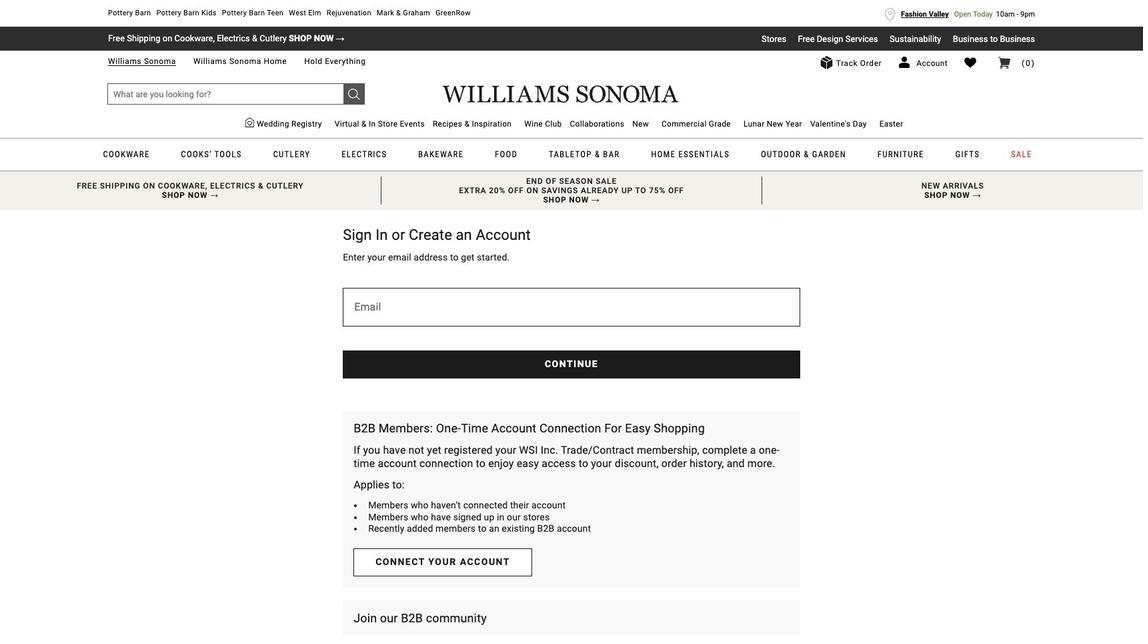 Task type: locate. For each thing, give the bounding box(es) containing it.
Email Address text field
[[343, 288, 801, 327]]



Task type: describe. For each thing, give the bounding box(es) containing it.
Search search field
[[107, 84, 365, 105]]



Task type: vqa. For each thing, say whether or not it's contained in the screenshot.
Email Address text field
yes



